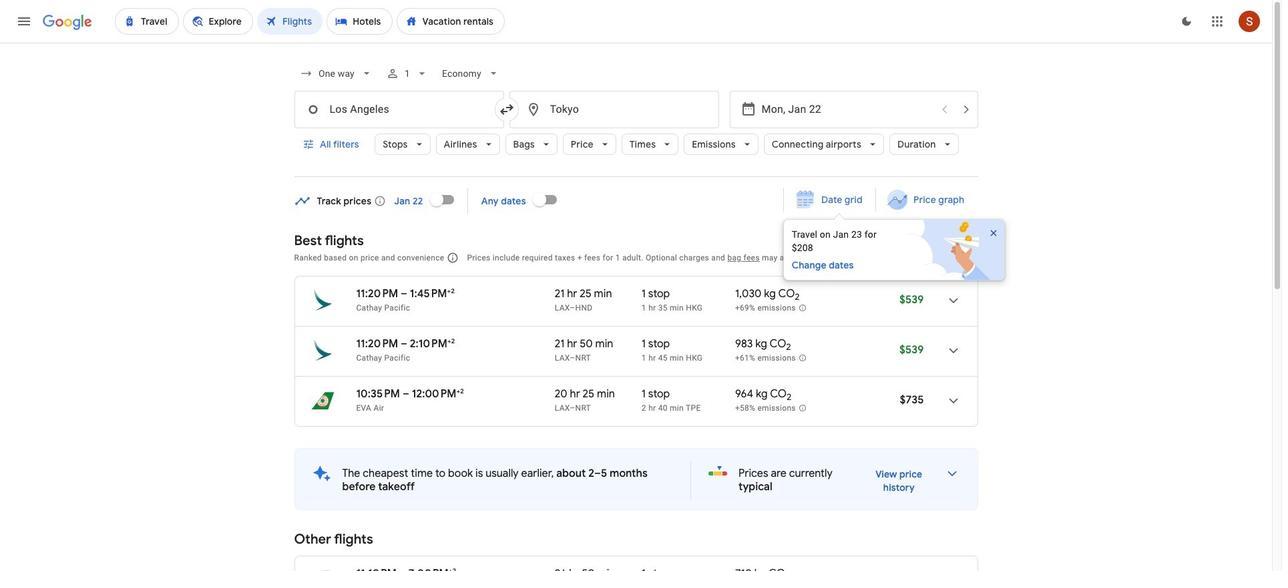 Task type: vqa. For each thing, say whether or not it's contained in the screenshot.
'search box'
yes



Task type: describe. For each thing, give the bounding box(es) containing it.
Departure time: 11:10 PM. text field
[[356, 567, 397, 571]]

leaves los angeles international airport (lax) at 11:20 pm on monday, january 22 and arrives at haneda airport at 1:45 pm on wednesday, january 24. element
[[356, 287, 455, 301]]

total duration 20 hr 25 min. element
[[555, 387, 642, 403]]

main menu image
[[16, 13, 32, 29]]

539 us dollars text field for flight details. leaves los angeles international airport (lax) at 11:20 pm on monday, january 22 and arrives at haneda airport at 1:45 pm on wednesday, january 24. icon
[[900, 293, 924, 307]]

1 stop flight. element for total duration 21 hr 25 min. "element"
[[642, 287, 670, 303]]

departure time: 11:20 pm. text field for leaves los angeles international airport (lax) at 11:20 pm on monday, january 22 and arrives at narita international airport (nrt) at 2:10 pm on wednesday, january 24. element
[[356, 337, 398, 351]]

Arrival time: 1:45 PM on  Wednesday, January 24. text field
[[410, 287, 455, 301]]

find the best price region
[[294, 183, 1019, 281]]

Departure time: 10:35 PM. text field
[[356, 387, 400, 401]]

loading results progress bar
[[0, 43, 1272, 45]]

view price history image
[[936, 458, 968, 490]]

flight details. leaves los angeles international airport (lax) at 11:20 pm on monday, january 22 and arrives at narita international airport (nrt) at 2:10 pm on wednesday, january 24. image
[[937, 335, 969, 367]]

close image
[[988, 228, 999, 238]]

leaves los angeles international airport (lax) at 11:20 pm on monday, january 22 and arrives at narita international airport (nrt) at 2:10 pm on wednesday, january 24. element
[[356, 337, 455, 351]]

learn more about ranking image
[[447, 252, 459, 264]]

flight details. leaves los angeles international airport (lax) at 11:20 pm on monday, january 22 and arrives at haneda airport at 1:45 pm on wednesday, january 24. image
[[937, 285, 969, 317]]



Task type: locate. For each thing, give the bounding box(es) containing it.
1 vertical spatial departure time: 11:20 pm. text field
[[356, 337, 398, 351]]

Arrival time: 7:00 PM on  Wednesday, January 24. text field
[[409, 567, 456, 571]]

Arrival time: 2:10 PM on  Wednesday, January 24. text field
[[410, 337, 455, 351]]

departure time: 11:20 pm. text field inside leaves los angeles international airport (lax) at 11:20 pm on monday, january 22 and arrives at narita international airport (nrt) at 2:10 pm on wednesday, january 24. element
[[356, 337, 398, 351]]

learn more about tracked prices image
[[374, 195, 386, 207]]

Arrival time: 12:00 PM on  Wednesday, January 24. text field
[[412, 387, 464, 401]]

Departure time: 11:20 PM. text field
[[356, 287, 398, 301], [356, 337, 398, 351]]

1 vertical spatial 539 us dollars text field
[[900, 343, 924, 357]]

1 539 us dollars text field from the top
[[900, 293, 924, 307]]

3 1 stop flight. element from the top
[[642, 387, 670, 403]]

leaves los angeles international airport (lax) at 10:35 pm on monday, january 22 and arrives at narita international airport (nrt) at 12:00 pm on wednesday, january 24. element
[[356, 387, 464, 401]]

1 stop flight. element for the total duration 20 hr 25 min. element
[[642, 387, 670, 403]]

2 1 stop flight. element from the top
[[642, 337, 670, 353]]

total duration 26 hr 50 min. element
[[555, 567, 642, 571]]

539 us dollars text field left flight details. leaves los angeles international airport (lax) at 11:20 pm on monday, january 22 and arrives at narita international airport (nrt) at 2:10 pm on wednesday, january 24. icon
[[900, 343, 924, 357]]

total duration 21 hr 50 min. element
[[555, 337, 642, 353]]

departure time: 11:20 pm. text field left "arrival time: 1:45 pm on  wednesday, january 24." text box
[[356, 287, 398, 301]]

None text field
[[294, 91, 504, 128]]

1 1 stop flight. element from the top
[[642, 287, 670, 303]]

2 departure time: 11:20 pm. text field from the top
[[356, 337, 398, 351]]

0 vertical spatial departure time: 11:20 pm. text field
[[356, 287, 398, 301]]

4 1 stop flight. element from the top
[[642, 567, 670, 571]]

539 US dollars text field
[[900, 293, 924, 307], [900, 343, 924, 357]]

flight details. leaves los angeles international airport (lax) at 10:35 pm on monday, january 22 and arrives at narita international airport (nrt) at 12:00 pm on wednesday, january 24. image
[[937, 385, 969, 417]]

1 stop flight. element for 'total duration 21 hr 50 min.' element
[[642, 337, 670, 353]]

change appearance image
[[1171, 5, 1203, 37]]

departure time: 11:20 pm. text field for leaves los angeles international airport (lax) at 11:20 pm on monday, january 22 and arrives at haneda airport at 1:45 pm on wednesday, january 24. 'element'
[[356, 287, 398, 301]]

None text field
[[509, 91, 719, 128]]

0 vertical spatial 539 us dollars text field
[[900, 293, 924, 307]]

departure time: 11:20 pm. text field up departure time: 10:35 pm. text box
[[356, 337, 398, 351]]

departure time: 11:20 pm. text field inside leaves los angeles international airport (lax) at 11:20 pm on monday, january 22 and arrives at haneda airport at 1:45 pm on wednesday, january 24. 'element'
[[356, 287, 398, 301]]

1 departure time: 11:20 pm. text field from the top
[[356, 287, 398, 301]]

2 539 us dollars text field from the top
[[900, 343, 924, 357]]

Departure text field
[[762, 92, 933, 128]]

main content
[[294, 183, 1019, 571]]

735 US dollars text field
[[900, 393, 924, 407]]

None field
[[294, 61, 378, 85], [437, 61, 506, 85], [294, 61, 378, 85], [437, 61, 506, 85]]

leaves los angeles international airport (lax) at 11:10 pm on monday, january 22 and arrives at narita international airport (nrt) at 7:00 pm on wednesday, january 24. element
[[356, 567, 456, 571]]

None search field
[[294, 57, 978, 177]]

539 us dollars text field for flight details. leaves los angeles international airport (lax) at 11:20 pm on monday, january 22 and arrives at narita international airport (nrt) at 2:10 pm on wednesday, january 24. icon
[[900, 343, 924, 357]]

1 stop flight. element
[[642, 287, 670, 303], [642, 337, 670, 353], [642, 387, 670, 403], [642, 567, 670, 571]]

total duration 21 hr 25 min. element
[[555, 287, 642, 303]]

swap origin and destination. image
[[499, 102, 515, 118]]

539 us dollars text field left flight details. leaves los angeles international airport (lax) at 11:20 pm on monday, january 22 and arrives at haneda airport at 1:45 pm on wednesday, january 24. icon
[[900, 293, 924, 307]]



